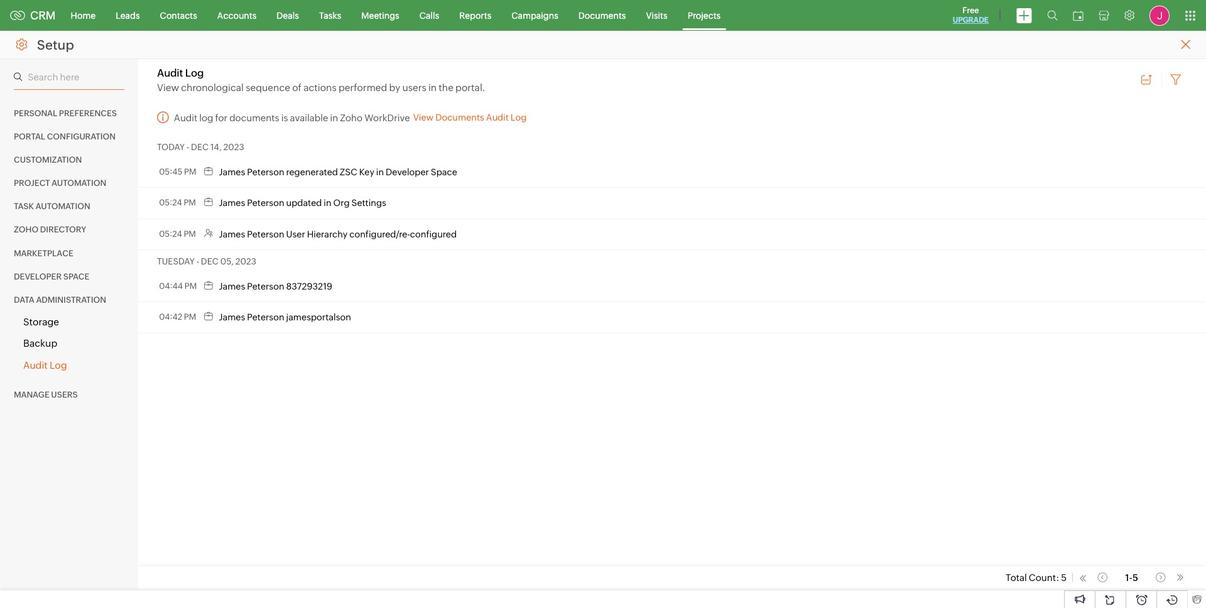 Task type: describe. For each thing, give the bounding box(es) containing it.
home
[[71, 10, 96, 20]]

calendar image
[[1073, 10, 1084, 20]]

deals
[[277, 10, 299, 20]]

search image
[[1047, 10, 1058, 21]]

upgrade
[[953, 16, 989, 24]]

contacts link
[[150, 0, 207, 30]]

free upgrade
[[953, 6, 989, 24]]

search element
[[1040, 0, 1065, 31]]

visits link
[[636, 0, 678, 30]]

campaigns
[[511, 10, 558, 20]]

projects link
[[678, 0, 731, 30]]

free
[[962, 6, 979, 15]]

meetings link
[[351, 0, 409, 30]]

visits
[[646, 10, 668, 20]]

create menu image
[[1016, 8, 1032, 23]]

documents link
[[568, 0, 636, 30]]

crm link
[[10, 9, 56, 22]]

tasks link
[[309, 0, 351, 30]]

profile image
[[1150, 5, 1170, 25]]

leads link
[[106, 0, 150, 30]]

reports
[[459, 10, 491, 20]]



Task type: vqa. For each thing, say whether or not it's contained in the screenshot.
REPORTS
yes



Task type: locate. For each thing, give the bounding box(es) containing it.
calls link
[[409, 0, 449, 30]]

meetings
[[361, 10, 399, 20]]

projects
[[688, 10, 721, 20]]

tasks
[[319, 10, 341, 20]]

documents
[[578, 10, 626, 20]]

contacts
[[160, 10, 197, 20]]

reports link
[[449, 0, 501, 30]]

accounts link
[[207, 0, 267, 30]]

accounts
[[217, 10, 256, 20]]

deals link
[[267, 0, 309, 30]]

create menu element
[[1009, 0, 1040, 30]]

campaigns link
[[501, 0, 568, 30]]

profile element
[[1142, 0, 1177, 30]]

crm
[[30, 9, 56, 22]]

home link
[[61, 0, 106, 30]]

calls
[[419, 10, 439, 20]]

leads
[[116, 10, 140, 20]]



